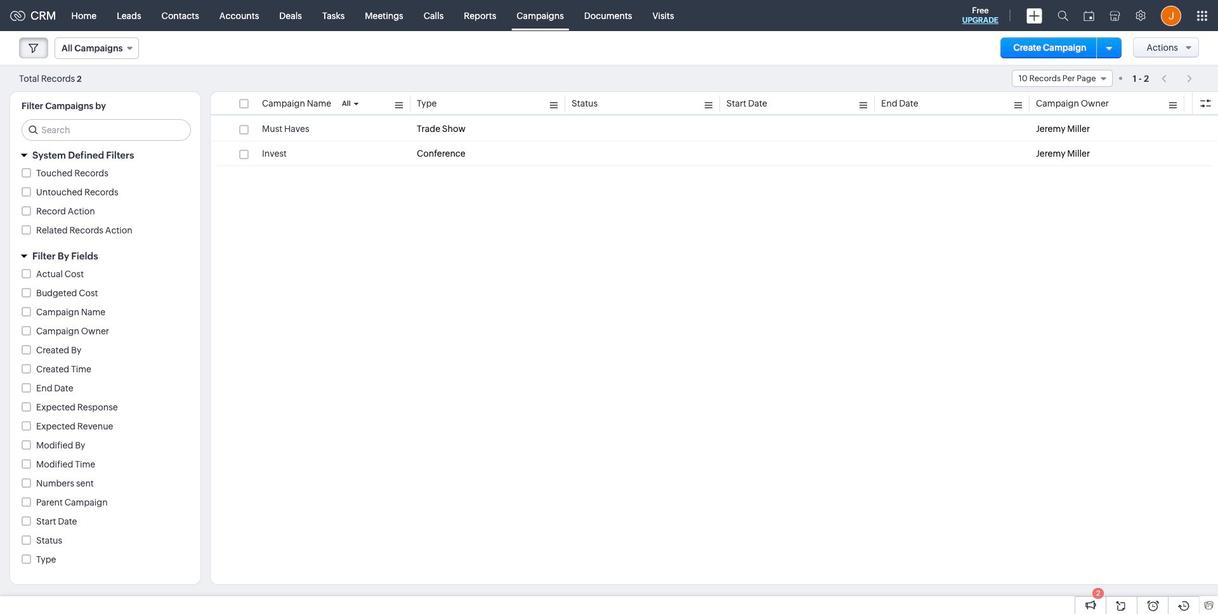 Task type: vqa. For each thing, say whether or not it's contained in the screenshot.
uploaded
no



Task type: describe. For each thing, give the bounding box(es) containing it.
search element
[[1051, 0, 1077, 31]]

calendar image
[[1084, 10, 1095, 21]]

logo image
[[10, 10, 25, 21]]



Task type: locate. For each thing, give the bounding box(es) containing it.
profile element
[[1154, 0, 1190, 31]]

None field
[[55, 37, 139, 59], [1012, 70, 1113, 87], [55, 37, 139, 59], [1012, 70, 1113, 87]]

row group
[[211, 117, 1219, 166]]

navigation
[[1156, 69, 1200, 88]]

create menu element
[[1020, 0, 1051, 31]]

create menu image
[[1027, 8, 1043, 23]]

search image
[[1058, 10, 1069, 21]]

profile image
[[1162, 5, 1182, 26]]

Search text field
[[22, 120, 190, 140]]



